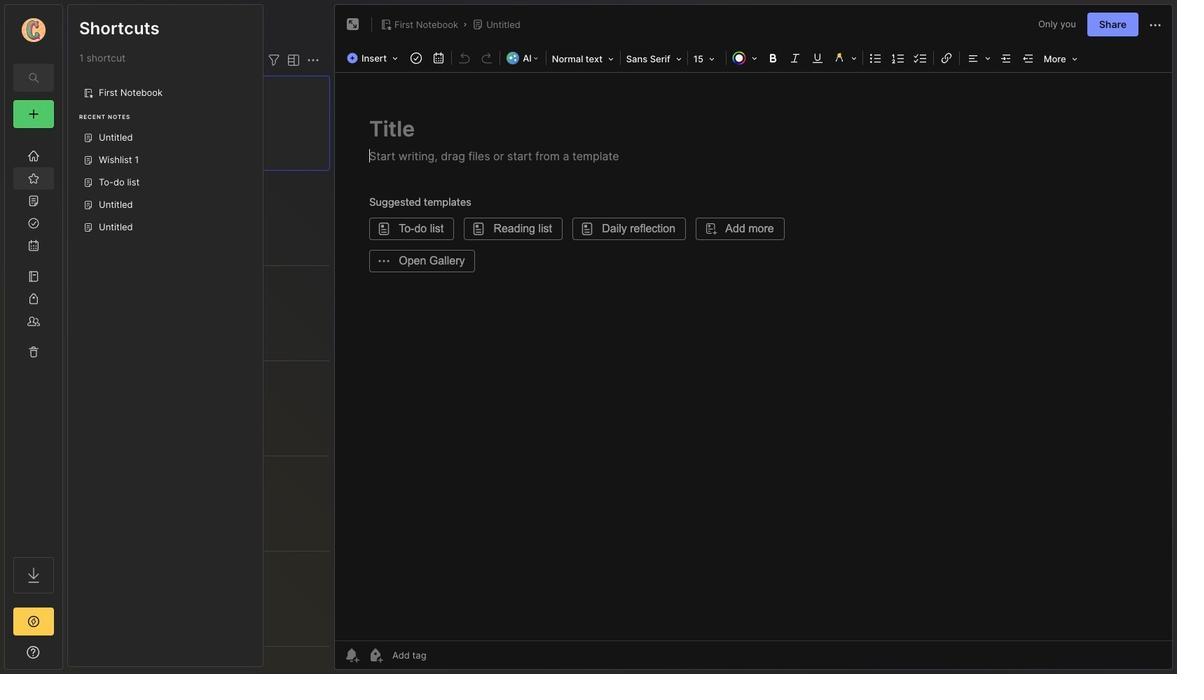 Task type: locate. For each thing, give the bounding box(es) containing it.
expand note image
[[345, 16, 362, 33]]

Account field
[[5, 16, 62, 44]]

alignment image
[[961, 48, 995, 68]]

main element
[[0, 0, 67, 675]]

outdent image
[[1019, 48, 1039, 68]]

insert image
[[343, 49, 405, 67]]

font size image
[[690, 49, 725, 67]]

WHAT'S NEW field
[[5, 642, 62, 664]]

font color image
[[728, 48, 762, 68]]

add a reminder image
[[343, 648, 360, 664]]

underline image
[[808, 48, 828, 68]]

tree
[[5, 137, 62, 545]]

click to expand image
[[61, 649, 72, 666]]

heading level image
[[548, 49, 619, 67]]

insert link image
[[937, 48, 957, 68]]

numbered list image
[[889, 48, 908, 68]]

calendar event image
[[429, 48, 449, 68]]



Task type: describe. For each thing, give the bounding box(es) containing it.
bulleted list image
[[866, 48, 886, 68]]

highlight image
[[829, 48, 861, 68]]

task image
[[407, 48, 426, 68]]

more image
[[1040, 49, 1082, 67]]

checklist image
[[911, 48, 931, 68]]

note window element
[[334, 4, 1173, 671]]

font family image
[[622, 49, 686, 67]]

edit search image
[[25, 69, 42, 86]]

bold image
[[763, 48, 783, 68]]

Note Editor text field
[[335, 72, 1173, 641]]

add tag image
[[367, 648, 384, 664]]

home image
[[27, 149, 41, 163]]

tree inside the main element
[[5, 137, 62, 545]]

upgrade image
[[25, 614, 42, 631]]

italic image
[[786, 48, 805, 68]]

account image
[[22, 18, 46, 42]]

indent image
[[997, 48, 1016, 68]]



Task type: vqa. For each thing, say whether or not it's contained in the screenshot.
Insert field at the left of the page
no



